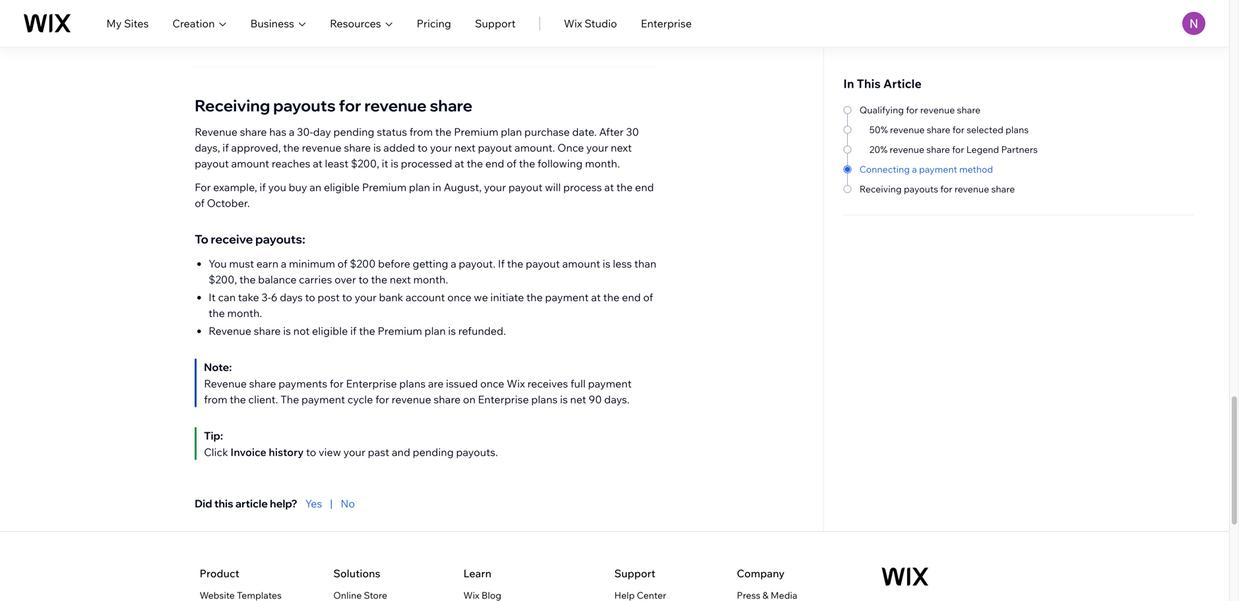 Task type: vqa. For each thing, say whether or not it's contained in the screenshot.
the topmost Design
no



Task type: locate. For each thing, give the bounding box(es) containing it.
plan up "amount."
[[501, 125, 522, 139]]

2 horizontal spatial plans
[[1006, 124, 1029, 136]]

a left "30-"
[[289, 125, 295, 139]]

1 vertical spatial pending
[[413, 446, 454, 459]]

for example, if you buy an eligible premium plan in august, your payout will process at the end of october.
[[195, 181, 654, 210]]

your left bank
[[355, 291, 377, 304]]

click left next
[[358, 24, 380, 38]]

payout down "days,"
[[195, 157, 229, 170]]

next
[[454, 141, 476, 154], [611, 141, 632, 154], [390, 273, 411, 286]]

0 horizontal spatial receiving payouts for revenue share
[[195, 96, 473, 115]]

if right not at the bottom left
[[350, 325, 357, 338]]

1 horizontal spatial plans
[[531, 393, 558, 406]]

to down $200 at the top left of page
[[359, 273, 369, 286]]

enterprise right on
[[478, 393, 529, 406]]

payouts down 'connecting a payment method'
[[904, 183, 938, 195]]

eligible down 'least'
[[324, 181, 360, 194]]

share up client.
[[249, 377, 276, 391]]

the left client.
[[230, 393, 246, 406]]

in
[[843, 76, 854, 91]]

website
[[200, 590, 235, 602]]

0 horizontal spatial $200,
[[209, 273, 237, 286]]

1 vertical spatial plan
[[409, 181, 430, 194]]

premium up august,
[[454, 125, 498, 139]]

month. down getting
[[413, 273, 448, 286]]

enterprise link
[[641, 16, 692, 31]]

eligible right not at the bottom left
[[312, 325, 348, 338]]

blog
[[482, 590, 501, 602]]

1 vertical spatial end
[[635, 181, 654, 194]]

my sites link
[[106, 16, 149, 31]]

the up processed
[[435, 125, 452, 139]]

the right process
[[616, 181, 633, 194]]

payment right initiate
[[545, 291, 589, 304]]

revenue share has a 30-day pending status from the premium plan purchase date. after 30 days, if approved, the revenue share is added to your next payout amount. once your next payout amount reaches at least $200, it is processed at the end of the following month.
[[195, 125, 639, 170]]

info
[[296, 7, 314, 20]]

amount inside revenue share has a 30-day pending status from the premium plan purchase date. after 30 days, if approved, the revenue share is added to your next payout amount. once your next payout amount reaches at least $200, it is processed at the end of the following month.
[[231, 157, 269, 170]]

revenue down day
[[302, 141, 342, 154]]

note:
[[204, 361, 232, 374]]

2 vertical spatial month.
[[227, 307, 262, 320]]

share down method
[[991, 183, 1015, 195]]

1 horizontal spatial next
[[454, 141, 476, 154]]

method
[[959, 164, 993, 175]]

1 vertical spatial payouts
[[904, 183, 938, 195]]

to down the over
[[342, 291, 352, 304]]

press & media link
[[737, 588, 797, 602]]

approved,
[[231, 141, 281, 154]]

the right if
[[507, 257, 523, 271]]

2 vertical spatial if
[[350, 325, 357, 338]]

eligible
[[324, 181, 360, 194], [312, 325, 348, 338]]

online store
[[333, 590, 387, 602]]

0 vertical spatial revenue
[[195, 125, 238, 139]]

click right info
[[337, 7, 360, 20]]

are
[[428, 377, 444, 391]]

1 vertical spatial premium
[[362, 181, 407, 194]]

if right "days,"
[[222, 141, 229, 154]]

enterprise
[[641, 17, 692, 30], [346, 377, 397, 391], [478, 393, 529, 406]]

to up processed
[[417, 141, 428, 154]]

2 horizontal spatial and
[[392, 446, 410, 459]]

getting
[[413, 257, 448, 271]]

resources button
[[330, 16, 393, 31]]

1 horizontal spatial support
[[614, 567, 655, 581]]

is left net
[[560, 393, 568, 406]]

a
[[289, 125, 295, 139], [912, 164, 917, 175], [281, 257, 287, 271], [451, 257, 456, 271]]

plan down account
[[425, 325, 446, 338]]

a right earn
[[281, 257, 287, 271]]

1 horizontal spatial $200,
[[351, 157, 379, 170]]

to receive payouts:
[[195, 232, 305, 247]]

1 vertical spatial amount
[[562, 257, 600, 271]]

plans left the are
[[399, 377, 426, 391]]

1 horizontal spatial wix
[[507, 377, 525, 391]]

click
[[204, 446, 228, 459]]

0 vertical spatial plan
[[501, 125, 522, 139]]

1 vertical spatial $200,
[[209, 273, 237, 286]]

1 vertical spatial receiving
[[859, 183, 902, 195]]

0 vertical spatial end
[[485, 157, 504, 170]]

0 vertical spatial receiving
[[195, 96, 270, 115]]

1 horizontal spatial once
[[480, 377, 504, 391]]

date.
[[572, 125, 597, 139]]

the down 'must'
[[239, 273, 256, 286]]

your left past
[[343, 446, 365, 459]]

2 horizontal spatial wix
[[564, 17, 582, 30]]

1 vertical spatial add
[[209, 24, 229, 38]]

receiving payouts for revenue share down 'connecting a payment method'
[[859, 183, 1015, 195]]

an
[[309, 181, 321, 194]]

august,
[[444, 181, 482, 194]]

0 vertical spatial $200,
[[351, 157, 379, 170]]

0 vertical spatial add
[[209, 7, 229, 20]]

my sites
[[106, 17, 149, 30]]

payout inside 'for example, if you buy an eligible premium plan in august, your payout will process at the end of october.'
[[508, 181, 543, 194]]

0 vertical spatial month.
[[585, 157, 620, 170]]

contact
[[256, 7, 293, 20]]

past
[[368, 446, 389, 459]]

and up details
[[316, 7, 335, 20]]

from inside note: revenue share payments for enterprise plans are issued once wix receives full payment from the client. the payment cycle for revenue share on enterprise plans is net 90 days.
[[204, 393, 227, 406]]

receiving up approved, at the top
[[195, 96, 270, 115]]

1 vertical spatial from
[[204, 393, 227, 406]]

of inside 'for example, if you buy an eligible premium plan in august, your payout will process at the end of october.'
[[195, 197, 205, 210]]

on
[[463, 393, 476, 406]]

0 horizontal spatial from
[[204, 393, 227, 406]]

0 horizontal spatial if
[[222, 141, 229, 154]]

once inside note: revenue share payments for enterprise plans are issued once wix receives full payment from the client. the payment cycle for revenue share on enterprise plans is net 90 days.
[[480, 377, 504, 391]]

before
[[378, 257, 410, 271]]

2 horizontal spatial month.
[[585, 157, 620, 170]]

0 vertical spatial wix
[[564, 17, 582, 30]]

2 vertical spatial premium
[[378, 325, 422, 338]]

20% revenue share for legend partners
[[869, 144, 1038, 155]]

0 horizontal spatial support
[[475, 17, 516, 30]]

processed
[[401, 157, 452, 170]]

a right connecting
[[912, 164, 917, 175]]

next inside you must earn a minimum of $200 before getting a payout. if the payout amount is less than $200, the balance carries over to the next month. it can take 3-6 days to post to your bank account once we initiate the payment at the end of the month. revenue share is not eligible if the premium plan is refunded.
[[390, 273, 411, 286]]

at
[[313, 157, 322, 170], [455, 157, 464, 170], [604, 181, 614, 194], [591, 291, 601, 304]]

share down 50% revenue share for selected plans
[[926, 144, 950, 155]]

of down for at left
[[195, 197, 205, 210]]

1 vertical spatial eligible
[[312, 325, 348, 338]]

month. inside revenue share has a 30-day pending status from the premium plan purchase date. after 30 days, if approved, the revenue share is added to your next payout amount. once your next payout amount reaches at least $200, it is processed at the end of the following month.
[[585, 157, 620, 170]]

revenue inside revenue share has a 30-day pending status from the premium plan purchase date. after 30 days, if approved, the revenue share is added to your next payout amount. once your next payout amount reaches at least $200, it is processed at the end of the following month.
[[302, 141, 342, 154]]

0 vertical spatial pending
[[333, 125, 374, 139]]

payout
[[478, 141, 512, 154], [195, 157, 229, 170], [508, 181, 543, 194], [526, 257, 560, 271]]

the up the reaches
[[283, 141, 299, 154]]

to
[[417, 141, 428, 154], [359, 273, 369, 286], [305, 291, 315, 304], [342, 291, 352, 304], [306, 446, 316, 459]]

2 vertical spatial revenue
[[204, 377, 247, 391]]

studio
[[585, 17, 617, 30]]

is left refunded.
[[448, 325, 456, 338]]

share
[[430, 96, 473, 115], [957, 104, 981, 116], [927, 124, 950, 136], [240, 125, 267, 139], [344, 141, 371, 154], [926, 144, 950, 155], [991, 183, 1015, 195], [254, 325, 281, 338], [249, 377, 276, 391], [434, 393, 461, 406]]

1 horizontal spatial if
[[259, 181, 266, 194]]

to left view on the left of the page
[[306, 446, 316, 459]]

0 vertical spatial if
[[222, 141, 229, 154]]

plans down the receives
[[531, 393, 558, 406]]

revenue up 50% revenue share for selected plans
[[920, 104, 955, 116]]

30-
[[297, 125, 313, 139]]

yes
[[305, 497, 322, 511]]

2 horizontal spatial if
[[350, 325, 357, 338]]

share up revenue share has a 30-day pending status from the premium plan purchase date. after 30 days, if approved, the revenue share is added to your next payout amount. once your next payout amount reaches at least $200, it is processed at the end of the following month.
[[430, 96, 473, 115]]

0 horizontal spatial once
[[447, 291, 471, 304]]

payout left will on the left top of the page
[[508, 181, 543, 194]]

2 vertical spatial end
[[622, 291, 641, 304]]

2 vertical spatial plans
[[531, 393, 558, 406]]

1 horizontal spatial pending
[[413, 446, 454, 459]]

2 vertical spatial wix
[[463, 590, 479, 602]]

$200, inside revenue share has a 30-day pending status from the premium plan purchase date. after 30 days, if approved, the revenue share is added to your next payout amount. once your next payout amount reaches at least $200, it is processed at the end of the following month.
[[351, 157, 379, 170]]

share inside you must earn a minimum of $200 before getting a payout. if the payout amount is less than $200, the balance carries over to the next month. it can take 3-6 days to post to your bank account once we initiate the payment at the end of the month. revenue share is not eligible if the premium plan is refunded.
[[254, 325, 281, 338]]

no button
[[341, 496, 355, 512]]

amount down approved, at the top
[[231, 157, 269, 170]]

tip: click invoice history to view your past and pending payouts.
[[204, 430, 498, 459]]

less
[[613, 257, 632, 271]]

once right issued at the bottom of the page
[[480, 377, 504, 391]]

wix left studio
[[564, 17, 582, 30]]

payout inside you must earn a minimum of $200 before getting a payout. if the payout amount is less than $200, the balance carries over to the next month. it can take 3-6 days to post to your bank account once we initiate the payment at the end of the month. revenue share is not eligible if the premium plan is refunded.
[[526, 257, 560, 271]]

click
[[337, 7, 360, 20], [358, 24, 380, 38]]

2 vertical spatial plan
[[425, 325, 446, 338]]

enterprise right studio
[[641, 17, 692, 30]]

1 vertical spatial wix
[[507, 377, 525, 391]]

1 vertical spatial if
[[259, 181, 266, 194]]

0 vertical spatial and
[[316, 7, 335, 20]]

1 horizontal spatial from
[[409, 125, 433, 139]]

enterprise up cycle
[[346, 377, 397, 391]]

revenue up "days,"
[[195, 125, 238, 139]]

support right 'pricing' link
[[475, 17, 516, 30]]

0 horizontal spatial month.
[[227, 307, 262, 320]]

wix blog link
[[463, 588, 501, 602]]

payment
[[256, 24, 299, 38], [919, 164, 957, 175], [545, 291, 589, 304], [588, 377, 632, 391], [301, 393, 345, 406]]

from
[[409, 125, 433, 139], [204, 393, 227, 406]]

is left less
[[603, 257, 610, 271]]

receiving payouts for revenue share up day
[[195, 96, 473, 115]]

pending right day
[[333, 125, 374, 139]]

1 vertical spatial receiving payouts for revenue share
[[859, 183, 1015, 195]]

from down note:
[[204, 393, 227, 406]]

plans up partners
[[1006, 124, 1029, 136]]

next up august,
[[454, 141, 476, 154]]

if
[[222, 141, 229, 154], [259, 181, 266, 194], [350, 325, 357, 338]]

of down "amount."
[[507, 157, 517, 170]]

1 horizontal spatial receiving
[[859, 183, 902, 195]]

1 vertical spatial plans
[[399, 377, 426, 391]]

$200, down you at the left top of page
[[209, 273, 237, 286]]

media
[[771, 590, 797, 602]]

end
[[485, 157, 504, 170], [635, 181, 654, 194], [622, 291, 641, 304]]

you
[[209, 257, 227, 271]]

least
[[325, 157, 348, 170]]

wix left the receives
[[507, 377, 525, 391]]

0 vertical spatial from
[[409, 125, 433, 139]]

of inside revenue share has a 30-day pending status from the premium plan purchase date. after 30 days, if approved, the revenue share is added to your next payout amount. once your next payout amount reaches at least $200, it is processed at the end of the following month.
[[507, 157, 517, 170]]

we
[[474, 291, 488, 304]]

pending inside tip: click invoice history to view your past and pending payouts.
[[413, 446, 454, 459]]

premium inside you must earn a minimum of $200 before getting a payout. if the payout amount is less than $200, the balance carries over to the next month. it can take 3-6 days to post to your bank account once we initiate the payment at the end of the month. revenue share is not eligible if the premium plan is refunded.
[[378, 325, 422, 338]]

end inside you must earn a minimum of $200 before getting a payout. if the payout amount is less than $200, the balance carries over to the next month. it can take 3-6 days to post to your bank account once we initiate the payment at the end of the month. revenue share is not eligible if the premium plan is refunded.
[[622, 291, 641, 304]]

1 horizontal spatial and
[[337, 24, 355, 38]]

refunded.
[[458, 325, 506, 338]]

0 horizontal spatial pending
[[333, 125, 374, 139]]

month.
[[585, 157, 620, 170], [413, 273, 448, 286], [227, 307, 262, 320]]

1 horizontal spatial amount
[[562, 257, 600, 271]]

the
[[435, 125, 452, 139], [283, 141, 299, 154], [467, 157, 483, 170], [519, 157, 535, 170], [616, 181, 633, 194], [507, 257, 523, 271], [239, 273, 256, 286], [371, 273, 387, 286], [526, 291, 543, 304], [603, 291, 620, 304], [209, 307, 225, 320], [359, 325, 375, 338], [230, 393, 246, 406]]

0 horizontal spatial next
[[390, 273, 411, 286]]

article
[[883, 76, 922, 91]]

month. down take on the left of the page
[[227, 307, 262, 320]]

0 vertical spatial eligible
[[324, 181, 360, 194]]

payouts
[[273, 96, 336, 115], [904, 183, 938, 195]]

your
[[231, 7, 253, 20], [231, 24, 253, 38], [430, 141, 452, 154], [586, 141, 608, 154], [484, 181, 506, 194], [355, 291, 377, 304], [343, 446, 365, 459]]

templates
[[237, 590, 282, 602]]

did
[[195, 497, 212, 511]]

pricing
[[417, 17, 451, 30]]

for up 20% revenue share for legend partners
[[952, 124, 965, 136]]

from up added
[[409, 125, 433, 139]]

initiate
[[490, 291, 524, 304]]

store
[[364, 590, 387, 602]]

process
[[563, 181, 602, 194]]

1 vertical spatial once
[[480, 377, 504, 391]]

pending left payouts.
[[413, 446, 454, 459]]

next down after
[[611, 141, 632, 154]]

0 vertical spatial payouts
[[273, 96, 336, 115]]

a inside revenue share has a 30-day pending status from the premium plan purchase date. after 30 days, if approved, the revenue share is added to your next payout amount. once your next payout amount reaches at least $200, it is processed at the end of the following month.
[[289, 125, 295, 139]]

the
[[280, 393, 299, 406]]

support up help center link
[[614, 567, 655, 581]]

1 vertical spatial support
[[614, 567, 655, 581]]

wix inside note: revenue share payments for enterprise plans are issued once wix receives full payment from the client. the payment cycle for revenue share on enterprise plans is net 90 days.
[[507, 377, 525, 391]]

revenue up status
[[364, 96, 427, 115]]

2 vertical spatial and
[[392, 446, 410, 459]]

1 vertical spatial month.
[[413, 273, 448, 286]]

if left you on the top left of the page
[[259, 181, 266, 194]]

0 vertical spatial enterprise
[[641, 17, 692, 30]]

&
[[763, 590, 769, 602]]

creation
[[172, 17, 215, 30]]

your up processed
[[430, 141, 452, 154]]

0 vertical spatial premium
[[454, 125, 498, 139]]

1 vertical spatial revenue
[[209, 325, 251, 338]]

premium down bank
[[378, 325, 422, 338]]

receiving payouts for revenue share
[[195, 96, 473, 115], [859, 183, 1015, 195]]

once
[[447, 291, 471, 304], [480, 377, 504, 391]]

1 vertical spatial enterprise
[[346, 377, 397, 391]]

amount.
[[514, 141, 555, 154]]

0 vertical spatial plans
[[1006, 124, 1029, 136]]

eligible inside 'for example, if you buy an eligible premium plan in august, your payout will process at the end of october.'
[[324, 181, 360, 194]]

0 vertical spatial once
[[447, 291, 471, 304]]

once inside you must earn a minimum of $200 before getting a payout. if the payout amount is less than $200, the balance carries over to the next month. it can take 3-6 days to post to your bank account once we initiate the payment at the end of the month. revenue share is not eligible if the premium plan is refunded.
[[447, 291, 471, 304]]

premium down it on the left of the page
[[362, 181, 407, 194]]

is inside note: revenue share payments for enterprise plans are issued once wix receives full payment from the client. the payment cycle for revenue share on enterprise plans is net 90 days.
[[560, 393, 568, 406]]

0 horizontal spatial and
[[316, 7, 335, 20]]

1 vertical spatial click
[[358, 24, 380, 38]]

0 vertical spatial amount
[[231, 157, 269, 170]]

plan inside revenue share has a 30-day pending status from the premium plan purchase date. after 30 days, if approved, the revenue share is added to your next payout amount. once your next payout amount reaches at least $200, it is processed at the end of the following month.
[[501, 125, 522, 139]]

0 horizontal spatial wix
[[463, 590, 479, 602]]

payout right if
[[526, 257, 560, 271]]

once left we
[[447, 291, 471, 304]]

month. up process
[[585, 157, 620, 170]]

and
[[316, 7, 335, 20], [337, 24, 355, 38], [392, 446, 410, 459]]

plan left in
[[409, 181, 430, 194]]

add
[[209, 7, 229, 20], [209, 24, 229, 38]]

2 vertical spatial enterprise
[[478, 393, 529, 406]]

0 horizontal spatial plans
[[399, 377, 426, 391]]

the right initiate
[[526, 291, 543, 304]]

payment down payments
[[301, 393, 345, 406]]

20%
[[869, 144, 888, 155]]

1 horizontal spatial payouts
[[904, 183, 938, 195]]

2 horizontal spatial next
[[611, 141, 632, 154]]

0 horizontal spatial amount
[[231, 157, 269, 170]]

amount inside you must earn a minimum of $200 before getting a payout. if the payout amount is less than $200, the balance carries over to the next month. it can take 3-6 days to post to your bank account once we initiate the payment at the end of the month. revenue share is not eligible if the premium plan is refunded.
[[562, 257, 600, 271]]

1 horizontal spatial enterprise
[[478, 393, 529, 406]]

and right details
[[337, 24, 355, 38]]



Task type: describe. For each thing, give the bounding box(es) containing it.
the right not at the bottom left
[[359, 325, 375, 338]]

if inside you must earn a minimum of $200 before getting a payout. if the payout amount is less than $200, the balance carries over to the next month. it can take 3-6 days to post to your bank account once we initiate the payment at the end of the month. revenue share is not eligible if the premium plan is refunded.
[[350, 325, 357, 338]]

the up bank
[[371, 273, 387, 286]]

in this article
[[843, 76, 922, 91]]

article
[[235, 497, 268, 511]]

october.
[[207, 197, 250, 210]]

0 vertical spatial support
[[475, 17, 516, 30]]

$200
[[350, 257, 376, 271]]

6
[[271, 291, 277, 304]]

invoice
[[230, 446, 266, 459]]

for up 'least'
[[339, 96, 361, 115]]

payment inside you must earn a minimum of $200 before getting a payout. if the payout amount is less than $200, the balance carries over to the next month. it can take 3-6 days to post to your bank account once we initiate the payment at the end of the month. revenue share is not eligible if the premium plan is refunded.
[[545, 291, 589, 304]]

2 horizontal spatial enterprise
[[641, 17, 692, 30]]

help?
[[270, 497, 297, 511]]

revenue down qualifying for revenue share
[[890, 124, 925, 136]]

issued
[[446, 377, 478, 391]]

payout.
[[459, 257, 495, 271]]

cycle
[[348, 393, 373, 406]]

the up august,
[[467, 157, 483, 170]]

revenue inside note: revenue share payments for enterprise plans are issued once wix receives full payment from the client. the payment cycle for revenue share on enterprise plans is net 90 days.
[[392, 393, 431, 406]]

revenue inside you must earn a minimum of $200 before getting a payout. if the payout amount is less than $200, the balance carries over to the next month. it can take 3-6 days to post to your bank account once we initiate the payment at the end of the month. revenue share is not eligible if the premium plan is refunded.
[[209, 325, 251, 338]]

1 add from the top
[[209, 7, 229, 20]]

of up the over
[[338, 257, 347, 271]]

your inside you must earn a minimum of $200 before getting a payout. if the payout amount is less than $200, the balance carries over to the next month. it can take 3-6 days to post to your bank account once we initiate the payment at the end of the month. revenue share is not eligible if the premium plan is refunded.
[[355, 291, 377, 304]]

2 add from the top
[[209, 24, 229, 38]]

0 vertical spatial click
[[337, 7, 360, 20]]

for down the article
[[906, 104, 918, 116]]

next
[[382, 24, 406, 38]]

1 horizontal spatial month.
[[413, 273, 448, 286]]

is right it on the left of the page
[[391, 157, 398, 170]]

end inside revenue share has a 30-day pending status from the premium plan purchase date. after 30 days, if approved, the revenue share is added to your next payout amount. once your next payout amount reaches at least $200, it is processed at the end of the following month.
[[485, 157, 504, 170]]

receive
[[211, 232, 253, 247]]

payment down 20% revenue share for legend partners
[[919, 164, 957, 175]]

pending inside revenue share has a 30-day pending status from the premium plan purchase date. after 30 days, if approved, the revenue share is added to your next payout amount. once your next payout amount reaches at least $200, it is processed at the end of the following month.
[[333, 125, 374, 139]]

did this article help?
[[195, 497, 297, 511]]

qualifying for revenue share
[[859, 104, 981, 116]]

at inside 'for example, if you buy an eligible premium plan in august, your payout will process at the end of october.'
[[604, 181, 614, 194]]

online store link
[[333, 588, 387, 602]]

if inside revenue share has a 30-day pending status from the premium plan purchase date. after 30 days, if approved, the revenue share is added to your next payout amount. once your next payout amount reaches at least $200, it is processed at the end of the following month.
[[222, 141, 229, 154]]

is left not at the bottom left
[[283, 325, 291, 338]]

payouts.
[[456, 446, 498, 459]]

day
[[313, 125, 331, 139]]

for down 'connecting a payment method'
[[940, 183, 952, 195]]

profile image image
[[1182, 12, 1205, 35]]

the down less
[[603, 291, 620, 304]]

than
[[634, 257, 656, 271]]

purchase
[[524, 125, 570, 139]]

your left contact
[[231, 7, 253, 20]]

share up 'least'
[[344, 141, 371, 154]]

revenue up 'connecting a payment method'
[[890, 144, 924, 155]]

eligible inside you must earn a minimum of $200 before getting a payout. if the payout amount is less than $200, the balance carries over to the next month. it can take 3-6 days to post to your bank account once we initiate the payment at the end of the month. revenue share is not eligible if the premium plan is refunded.
[[312, 325, 348, 338]]

plan inside 'for example, if you buy an eligible premium plan in august, your payout will process at the end of october.'
[[409, 181, 430, 194]]

history
[[269, 446, 304, 459]]

website templates link
[[200, 588, 282, 602]]

wix studio
[[564, 17, 617, 30]]

website templates
[[200, 590, 282, 602]]

premium inside 'for example, if you buy an eligible premium plan in august, your payout will process at the end of october.'
[[362, 181, 407, 194]]

to inside revenue share has a 30-day pending status from the premium plan purchase date. after 30 days, if approved, the revenue share is added to your next payout amount. once your next payout amount reaches at least $200, it is processed at the end of the following month.
[[417, 141, 428, 154]]

partners
[[1001, 144, 1038, 155]]

plan inside you must earn a minimum of $200 before getting a payout. if the payout amount is less than $200, the balance carries over to the next month. it can take 3-6 days to post to your bank account once we initiate the payment at the end of the month. revenue share is not eligible if the premium plan is refunded.
[[425, 325, 446, 338]]

1 horizontal spatial receiving payouts for revenue share
[[859, 183, 1015, 195]]

end inside 'for example, if you buy an eligible premium plan in august, your payout will process at the end of october.'
[[635, 181, 654, 194]]

payment up "days." at the bottom of page
[[588, 377, 632, 391]]

reaches
[[272, 157, 310, 170]]

over
[[334, 273, 356, 286]]

share up approved, at the top
[[240, 125, 267, 139]]

the inside 'for example, if you buy an eligible premium plan in august, your payout will process at the end of october.'
[[616, 181, 633, 194]]

payout left "amount."
[[478, 141, 512, 154]]

wix studio link
[[564, 16, 617, 31]]

revenue down method
[[955, 183, 989, 195]]

the down "amount."
[[519, 157, 535, 170]]

your inside tip: click invoice history to view your past and pending payouts.
[[343, 446, 365, 459]]

selected
[[967, 124, 1003, 136]]

your inside 'for example, if you buy an eligible premium plan in august, your payout will process at the end of october.'
[[484, 181, 506, 194]]

share up selected
[[957, 104, 981, 116]]

0 horizontal spatial receiving
[[195, 96, 270, 115]]

center
[[637, 590, 666, 602]]

a right getting
[[451, 257, 456, 271]]

after
[[599, 125, 624, 139]]

0 horizontal spatial enterprise
[[346, 377, 397, 391]]

you must earn a minimum of $200 before getting a payout. if the payout amount is less than $200, the balance carries over to the next month. it can take 3-6 days to post to your bank account once we initiate the payment at the end of the month. revenue share is not eligible if the premium plan is refunded.
[[209, 257, 656, 338]]

for right cycle
[[375, 393, 389, 406]]

company
[[737, 567, 785, 581]]

post
[[318, 291, 340, 304]]

3-
[[261, 291, 271, 304]]

wix for wix blog
[[463, 590, 479, 602]]

take
[[238, 291, 259, 304]]

for right payments
[[330, 377, 344, 391]]

qualifying
[[859, 104, 904, 116]]

resources
[[330, 17, 381, 30]]

earn
[[256, 257, 278, 271]]

will
[[545, 181, 561, 194]]

status
[[377, 125, 407, 139]]

0 horizontal spatial payouts
[[273, 96, 336, 115]]

share down the are
[[434, 393, 461, 406]]

view
[[319, 446, 341, 459]]

account
[[406, 291, 445, 304]]

for down 50% revenue share for selected plans
[[952, 144, 964, 155]]

solutions
[[333, 567, 380, 581]]

your right 'creation' popup button
[[231, 24, 253, 38]]

payment inside add your contact info and click add your payment details and click next
[[256, 24, 299, 38]]

if
[[498, 257, 505, 271]]

the down it on the left of the page
[[209, 307, 225, 320]]

payouts:
[[255, 232, 305, 247]]

bank
[[379, 291, 403, 304]]

to inside tip: click invoice history to view your past and pending payouts.
[[306, 446, 316, 459]]

press
[[737, 590, 760, 602]]

is down status
[[373, 141, 381, 154]]

your down date.
[[586, 141, 608, 154]]

help center
[[614, 590, 666, 602]]

added
[[383, 141, 415, 154]]

1 vertical spatial and
[[337, 24, 355, 38]]

no
[[341, 497, 355, 511]]

and inside tip: click invoice history to view your past and pending payouts.
[[392, 446, 410, 459]]

the inside note: revenue share payments for enterprise plans are issued once wix receives full payment from the client. the payment cycle for revenue share on enterprise plans is net 90 days.
[[230, 393, 246, 406]]

must
[[229, 257, 254, 271]]

from inside revenue share has a 30-day pending status from the premium plan purchase date. after 30 days, if approved, the revenue share is added to your next payout amount. once your next payout amount reaches at least $200, it is processed at the end of the following month.
[[409, 125, 433, 139]]

30
[[626, 125, 639, 139]]

days,
[[195, 141, 220, 154]]

wix logo, homepage image
[[882, 568, 929, 587]]

creation button
[[172, 16, 227, 31]]

premium inside revenue share has a 30-day pending status from the premium plan purchase date. after 30 days, if approved, the revenue share is added to your next payout amount. once your next payout amount reaches at least $200, it is processed at the end of the following month.
[[454, 125, 498, 139]]

receives
[[527, 377, 568, 391]]

wix blog
[[463, 590, 501, 602]]

share up 20% revenue share for legend partners
[[927, 124, 950, 136]]

for
[[195, 181, 211, 194]]

wix for wix studio
[[564, 17, 582, 30]]

this
[[857, 76, 881, 91]]

revenue inside note: revenue share payments for enterprise plans are issued once wix receives full payment from the client. the payment cycle for revenue share on enterprise plans is net 90 days.
[[204, 377, 247, 391]]

days.
[[604, 393, 630, 406]]

$200, inside you must earn a minimum of $200 before getting a payout. if the payout amount is less than $200, the balance carries over to the next month. it can take 3-6 days to post to your bank account once we initiate the payment at the end of the month. revenue share is not eligible if the premium plan is refunded.
[[209, 273, 237, 286]]

of down than
[[643, 291, 653, 304]]

carries
[[299, 273, 332, 286]]

legend
[[966, 144, 999, 155]]

to left "post"
[[305, 291, 315, 304]]

yes button
[[305, 496, 322, 512]]

note: revenue share payments for enterprise plans are issued once wix receives full payment from the client. the payment cycle for revenue share on enterprise plans is net 90 days.
[[204, 361, 632, 406]]

if inside 'for example, if you buy an eligible premium plan in august, your payout will process at the end of october.'
[[259, 181, 266, 194]]

at inside you must earn a minimum of $200 before getting a payout. if the payout amount is less than $200, the balance carries over to the next month. it can take 3-6 days to post to your bank account once we initiate the payment at the end of the month. revenue share is not eligible if the premium plan is refunded.
[[591, 291, 601, 304]]

50%
[[869, 124, 888, 136]]

not
[[293, 325, 310, 338]]

full
[[570, 377, 586, 391]]

buy
[[289, 181, 307, 194]]

0 vertical spatial receiving payouts for revenue share
[[195, 96, 473, 115]]

example,
[[213, 181, 257, 194]]

revenue inside revenue share has a 30-day pending status from the premium plan purchase date. after 30 days, if approved, the revenue share is added to your next payout amount. once your next payout amount reaches at least $200, it is processed at the end of the following month.
[[195, 125, 238, 139]]

it
[[382, 157, 388, 170]]

to
[[195, 232, 208, 247]]

press & media
[[737, 590, 797, 602]]

balance
[[258, 273, 297, 286]]

help center link
[[614, 588, 666, 602]]

has
[[269, 125, 286, 139]]

online
[[333, 590, 362, 602]]

payments
[[278, 377, 327, 391]]



